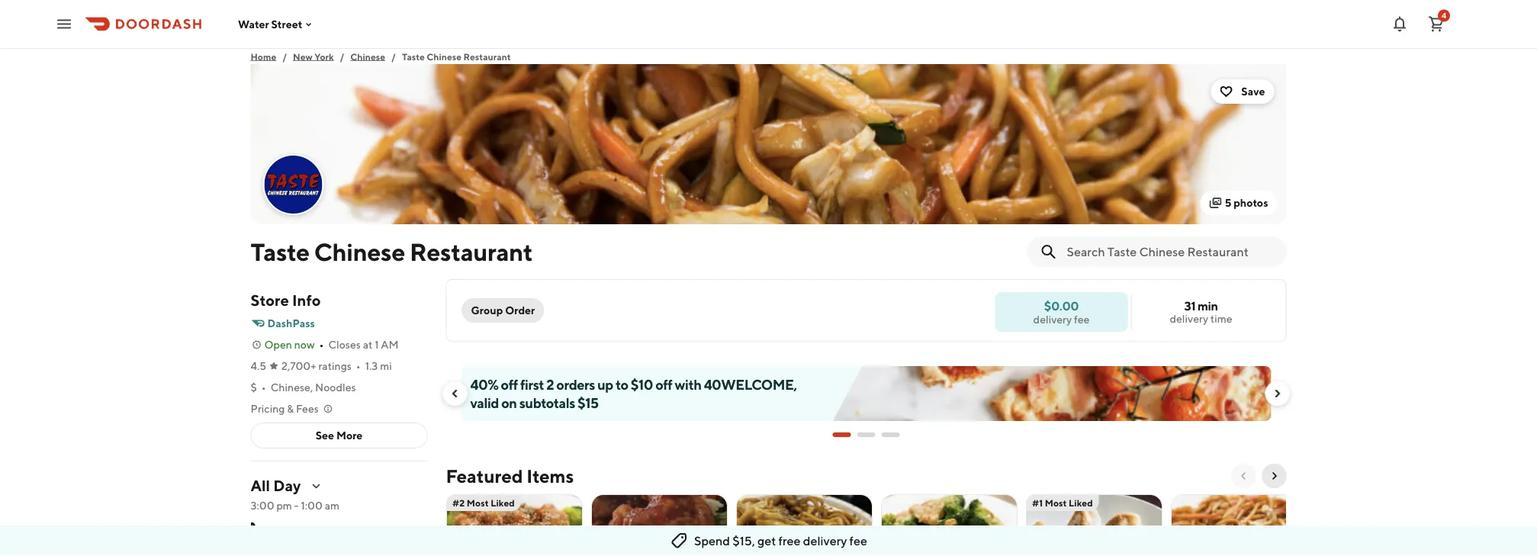 Task type: locate. For each thing, give the bounding box(es) containing it.
1 horizontal spatial most
[[1045, 498, 1067, 508]]

most right #1 at the right bottom
[[1045, 498, 1067, 508]]

1 vertical spatial restaurant
[[410, 237, 533, 266]]

min
[[1198, 299, 1218, 313]]

more
[[336, 429, 363, 442]]

fee inside '$0.00 delivery fee'
[[1074, 313, 1090, 325]]

/
[[283, 51, 287, 62], [340, 51, 344, 62], [392, 51, 396, 62]]

restaurant
[[464, 51, 511, 62], [410, 237, 533, 266]]

all day
[[251, 477, 301, 495]]

$0.00 delivery fee
[[1034, 298, 1090, 325]]

0 vertical spatial taste
[[402, 51, 425, 62]]

/ right chinese link
[[392, 51, 396, 62]]

mi
[[380, 360, 392, 372]]

taste chinese restaurant image
[[251, 64, 1287, 224], [264, 156, 322, 214]]

1 vertical spatial next button of carousel image
[[1269, 470, 1281, 482]]

1 horizontal spatial /
[[340, 51, 344, 62]]

2 horizontal spatial /
[[392, 51, 396, 62]]

1 horizontal spatial •
[[319, 338, 324, 351]]

#2 most liked
[[452, 498, 515, 508]]

0 vertical spatial •
[[319, 338, 324, 351]]

liked inside button
[[1069, 498, 1093, 508]]

$15,
[[733, 534, 755, 548]]

fee
[[1074, 313, 1090, 325], [850, 534, 868, 548]]

most inside the #2 most liked button
[[467, 498, 489, 508]]

most inside #1 most liked button
[[1045, 498, 1067, 508]]

2,700+ ratings •
[[282, 360, 361, 372]]

orders
[[557, 376, 595, 393]]

taste up "store info"
[[251, 237, 310, 266]]

1 horizontal spatial off
[[656, 376, 673, 393]]

delivery inside '$0.00 delivery fee'
[[1034, 313, 1072, 325]]

street
[[271, 18, 302, 30]]

items up the #2 most liked button
[[527, 465, 574, 487]]

featured items
[[446, 465, 574, 487], [263, 527, 334, 540]]

1 horizontal spatial featured
[[446, 465, 523, 487]]

1 horizontal spatial liked
[[1069, 498, 1093, 508]]

$0.00
[[1045, 298, 1079, 313]]

info
[[292, 292, 321, 309]]

0 vertical spatial items
[[527, 465, 574, 487]]

chinese link
[[350, 49, 385, 64]]

0 horizontal spatial /
[[283, 51, 287, 62]]

3:00
[[251, 499, 274, 512]]

items inside heading
[[527, 465, 574, 487]]

/ left new
[[283, 51, 287, 62]]

1 vertical spatial items
[[308, 527, 334, 540]]

4
[[1442, 11, 1447, 20]]

featured down pm
[[263, 527, 306, 540]]

0 vertical spatial featured
[[446, 465, 523, 487]]

chinese right chinese link
[[427, 51, 462, 62]]

liked
[[491, 498, 515, 508], [1069, 498, 1093, 508]]

featured items down -
[[263, 527, 334, 540]]

#2
[[452, 498, 465, 508]]

store
[[251, 292, 289, 309]]

0 horizontal spatial most
[[467, 498, 489, 508]]

featured items heading
[[446, 464, 574, 488]]

• right $
[[262, 381, 266, 394]]

liked right #1 at the right bottom
[[1069, 498, 1093, 508]]

0 vertical spatial fee
[[1074, 313, 1090, 325]]

2 liked from the left
[[1069, 498, 1093, 508]]

home
[[251, 51, 276, 62]]

0 vertical spatial featured items
[[446, 465, 574, 487]]

select promotional banner element
[[833, 421, 900, 449]]

1 horizontal spatial delivery
[[1034, 313, 1072, 325]]

featured items up #2 most liked
[[446, 465, 574, 487]]

1.3 mi
[[365, 360, 392, 372]]

to
[[616, 376, 629, 393]]

2 horizontal spatial •
[[356, 360, 361, 372]]

2 horizontal spatial delivery
[[1170, 313, 1209, 325]]

new
[[293, 51, 313, 62]]

2,700+
[[282, 360, 316, 372]]

store info
[[251, 292, 321, 309]]

1 horizontal spatial items
[[527, 465, 574, 487]]

40% off first 2 orders up to $10 off with 40welcome, valid on subtotals $15
[[470, 376, 797, 411]]

0 horizontal spatial featured items
[[263, 527, 334, 540]]

am
[[325, 499, 340, 512]]

most for #1
[[1045, 498, 1067, 508]]

york
[[315, 51, 334, 62]]

1 vertical spatial fee
[[850, 534, 868, 548]]

delivery
[[1170, 313, 1209, 325], [1034, 313, 1072, 325], [803, 534, 847, 548]]

off
[[501, 376, 518, 393], [656, 376, 673, 393]]

0 horizontal spatial liked
[[491, 498, 515, 508]]

chinese,
[[271, 381, 313, 394]]

liked inside button
[[491, 498, 515, 508]]

1 vertical spatial featured items
[[263, 527, 334, 540]]

1 horizontal spatial fee
[[1074, 313, 1090, 325]]

1
[[375, 338, 379, 351]]

featured up #2 most liked
[[446, 465, 523, 487]]

delivery inside "31 min delivery time"
[[1170, 313, 1209, 325]]

off right $10
[[656, 376, 673, 393]]

group
[[471, 304, 503, 317]]

liked down featured items heading
[[491, 498, 515, 508]]

taste right chinese link
[[402, 51, 425, 62]]

most right #2
[[467, 498, 489, 508]]

next button of carousel image
[[1272, 388, 1284, 400], [1269, 470, 1281, 482]]

1 horizontal spatial taste
[[402, 51, 425, 62]]

group order button
[[462, 298, 544, 323]]

all
[[251, 477, 270, 495]]

0 horizontal spatial off
[[501, 376, 518, 393]]

first
[[520, 376, 544, 393]]

see
[[316, 429, 334, 442]]

featured
[[446, 465, 523, 487], [263, 527, 306, 540]]

off up on
[[501, 376, 518, 393]]

• right now
[[319, 338, 324, 351]]

• left 1.3
[[356, 360, 361, 372]]

chinese
[[350, 51, 385, 62], [427, 51, 462, 62], [314, 237, 405, 266]]

3 / from the left
[[392, 51, 396, 62]]

2 most from the left
[[1045, 498, 1067, 508]]

free
[[779, 534, 801, 548]]

3:00 pm - 1:00 am
[[251, 499, 340, 512]]

taste chinese restaurant
[[251, 237, 533, 266]]

&
[[287, 403, 294, 415]]

most
[[467, 498, 489, 508], [1045, 498, 1067, 508]]

1 vertical spatial taste
[[251, 237, 310, 266]]

1 liked from the left
[[491, 498, 515, 508]]

get
[[758, 534, 776, 548]]

#2 most liked button
[[446, 495, 583, 556]]

see more button
[[251, 424, 427, 448]]

0 horizontal spatial featured
[[263, 527, 306, 540]]

subtotals
[[519, 395, 575, 411]]

/ right the york
[[340, 51, 344, 62]]

2 vertical spatial •
[[262, 381, 266, 394]]

1 horizontal spatial featured items
[[446, 465, 574, 487]]

taste
[[402, 51, 425, 62], [251, 237, 310, 266]]

1:00
[[301, 499, 323, 512]]

2 off from the left
[[656, 376, 673, 393]]

items down 1:00 at bottom
[[308, 527, 334, 540]]

at
[[363, 338, 373, 351]]

previous button of carousel image
[[449, 388, 461, 400]]

31
[[1185, 299, 1196, 313]]

0 horizontal spatial delivery
[[803, 534, 847, 548]]

1 most from the left
[[467, 498, 489, 508]]

0 horizontal spatial •
[[262, 381, 266, 394]]



Task type: describe. For each thing, give the bounding box(es) containing it.
group order
[[471, 304, 535, 317]]

liked for #2 most liked
[[491, 498, 515, 508]]

40welcome,
[[704, 376, 797, 393]]

liked for #1 most liked
[[1069, 498, 1093, 508]]

spend $15, get free delivery fee
[[694, 534, 868, 548]]

chinese right the york
[[350, 51, 385, 62]]

day
[[273, 477, 301, 495]]

pricing & fees
[[251, 403, 319, 415]]

home / new york / chinese / taste chinese restaurant
[[251, 51, 511, 62]]

photos
[[1234, 197, 1269, 209]]

$10
[[631, 376, 653, 393]]

#1 most liked
[[1032, 498, 1093, 508]]

water
[[238, 18, 269, 30]]

1 vertical spatial •
[[356, 360, 361, 372]]

#1
[[1032, 498, 1043, 508]]

5 photos
[[1225, 197, 1269, 209]]

featured inside heading
[[446, 465, 523, 487]]

1.3
[[365, 360, 378, 372]]

dashpass
[[267, 317, 315, 330]]

water street button
[[238, 18, 315, 30]]

open menu image
[[55, 15, 73, 33]]

with
[[675, 376, 702, 393]]

1 vertical spatial featured
[[263, 527, 306, 540]]

most for #2
[[467, 498, 489, 508]]

fees
[[296, 403, 319, 415]]

$15
[[578, 395, 599, 411]]

0 horizontal spatial items
[[308, 527, 334, 540]]

home link
[[251, 49, 276, 64]]

4.5
[[251, 360, 266, 372]]

• closes at 1 am
[[319, 338, 399, 351]]

save
[[1242, 85, 1266, 98]]

spend
[[694, 534, 730, 548]]

#1 most liked button
[[1026, 495, 1163, 556]]

chinese up info
[[314, 237, 405, 266]]

new york link
[[293, 49, 334, 64]]

on
[[502, 395, 517, 411]]

order
[[505, 304, 535, 317]]

0 vertical spatial restaurant
[[464, 51, 511, 62]]

0 horizontal spatial fee
[[850, 534, 868, 548]]

31 min delivery time
[[1170, 299, 1233, 325]]

pricing & fees button
[[251, 401, 334, 417]]

previous button of carousel image
[[1238, 470, 1250, 482]]

1 off from the left
[[501, 376, 518, 393]]

now
[[294, 338, 315, 351]]

see more
[[316, 429, 363, 442]]

0 horizontal spatial taste
[[251, 237, 310, 266]]

1 / from the left
[[283, 51, 287, 62]]

water street
[[238, 18, 302, 30]]

valid
[[470, 395, 499, 411]]

notification bell image
[[1391, 15, 1410, 33]]

0 vertical spatial next button of carousel image
[[1272, 388, 1284, 400]]

40%
[[470, 376, 499, 393]]

-
[[294, 499, 299, 512]]

$
[[251, 381, 257, 394]]

2 / from the left
[[340, 51, 344, 62]]

5 photos button
[[1201, 191, 1278, 215]]

noodles
[[315, 381, 356, 394]]

save button
[[1211, 79, 1275, 104]]

pricing
[[251, 403, 285, 415]]

2
[[547, 376, 554, 393]]

ratings
[[319, 360, 352, 372]]

pm
[[277, 499, 292, 512]]

Item Search search field
[[1067, 243, 1275, 260]]

open now
[[264, 338, 315, 351]]

up
[[598, 376, 613, 393]]

5
[[1225, 197, 1232, 209]]

time
[[1211, 313, 1233, 325]]

menus image
[[310, 480, 322, 492]]

4 items, open order cart image
[[1428, 15, 1446, 33]]

closes
[[329, 338, 361, 351]]

open
[[264, 338, 292, 351]]

$ • chinese, noodles
[[251, 381, 356, 394]]

am
[[381, 338, 399, 351]]

4 button
[[1422, 9, 1452, 39]]



Task type: vqa. For each thing, say whether or not it's contained in the screenshot.
the Open
yes



